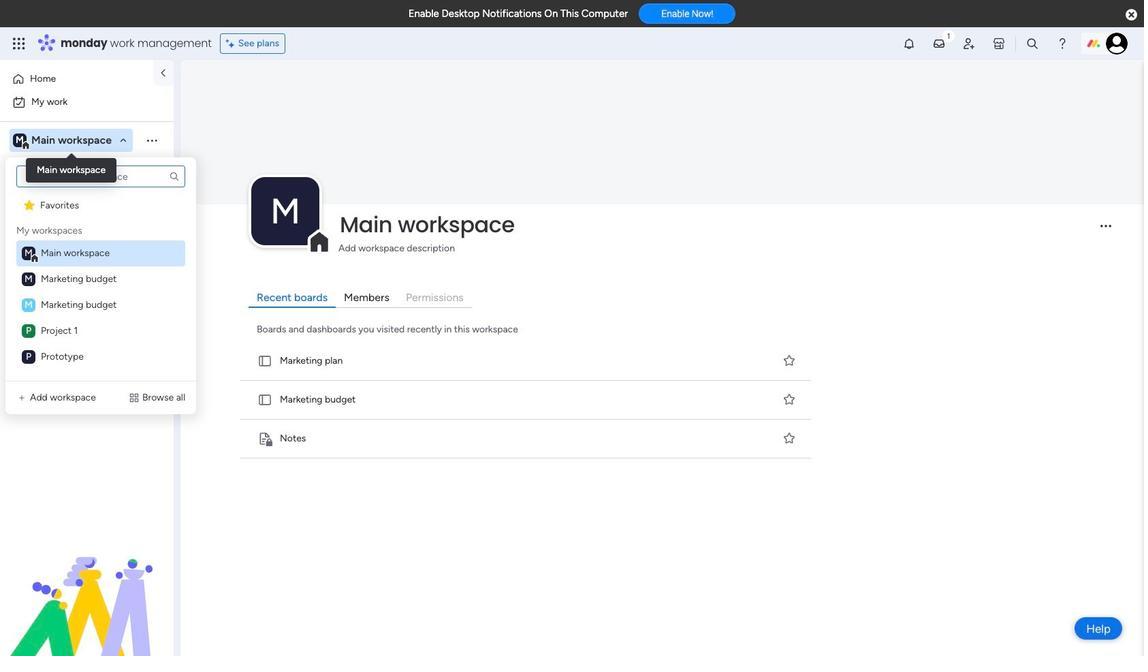 Task type: describe. For each thing, give the bounding box(es) containing it.
search everything image
[[1026, 37, 1040, 50]]

invite members image
[[963, 37, 976, 50]]

notifications image
[[903, 37, 916, 50]]

prototype element
[[16, 344, 185, 370]]

add to favorites image
[[783, 354, 796, 367]]

workspace image for prototype element
[[22, 350, 35, 364]]

private board image
[[14, 217, 27, 230]]

add to favorites image for private board icon
[[783, 431, 796, 445]]

1 image
[[943, 28, 955, 43]]

see plans image
[[226, 36, 238, 51]]

workspace options image
[[145, 133, 159, 147]]

1 public board image from the top
[[257, 353, 272, 368]]

add to favorites image for 1st public board icon from the bottom of the quick search results list box at the bottom
[[783, 393, 796, 406]]

v2 ellipsis image
[[1101, 225, 1112, 237]]

private board image
[[257, 431, 272, 446]]

public board image
[[14, 240, 27, 253]]

2 marketing budget element from the top
[[16, 292, 185, 318]]

project 1 element
[[16, 318, 185, 344]]

workspace image for first marketing budget element from the bottom
[[22, 298, 35, 312]]

quick search results list box
[[237, 342, 815, 458]]

help image
[[1056, 37, 1069, 50]]

workspace image for workspace selection element
[[13, 133, 27, 148]]



Task type: locate. For each thing, give the bounding box(es) containing it.
select product image
[[12, 37, 26, 50]]

1 marketing budget element from the top
[[16, 266, 185, 292]]

update feed image
[[933, 37, 946, 50]]

main workspace element
[[16, 240, 185, 266]]

workspace image
[[13, 133, 27, 148], [251, 177, 319, 245], [22, 247, 35, 260], [22, 272, 35, 286], [22, 324, 35, 338]]

workspace image for main workspace element
[[22, 247, 35, 260]]

2 add to favorites image from the top
[[783, 431, 796, 445]]

list box
[[14, 166, 188, 370], [0, 186, 174, 442]]

workspace image
[[22, 298, 35, 312], [22, 350, 35, 364]]

2 service icon image from the left
[[129, 392, 140, 403]]

1 vertical spatial option
[[8, 91, 166, 113]]

search image
[[169, 171, 180, 182]]

workspace image for project 1 element
[[22, 324, 35, 338]]

1 vertical spatial public board image
[[257, 392, 272, 407]]

option
[[8, 68, 145, 90], [8, 91, 166, 113], [0, 188, 174, 191]]

my workspaces row
[[16, 219, 82, 238]]

1 vertical spatial add to favorites image
[[783, 431, 796, 445]]

0 vertical spatial public board image
[[257, 353, 272, 368]]

tree grid
[[16, 193, 185, 370]]

1 service icon image from the left
[[16, 392, 27, 403]]

2 workspace image from the top
[[22, 350, 35, 364]]

1 horizontal spatial service icon image
[[129, 392, 140, 403]]

None field
[[337, 210, 1089, 239]]

marketing budget element
[[16, 266, 185, 292], [16, 292, 185, 318]]

workspace image inside project 1 element
[[22, 324, 35, 338]]

favorites element
[[16, 193, 185, 219]]

service icon image
[[16, 392, 27, 403], [129, 392, 140, 403]]

marketing budget element up project 1 element
[[16, 266, 185, 292]]

dapulse close image
[[1126, 8, 1138, 22]]

workspace image inside prototype element
[[22, 350, 35, 364]]

Search in workspace field
[[29, 162, 114, 177]]

1 vertical spatial workspace image
[[22, 350, 35, 364]]

2 vertical spatial option
[[0, 188, 174, 191]]

workspace image inside marketing budget element
[[22, 298, 35, 312]]

Search for content search field
[[16, 166, 185, 187]]

1 add to favorites image from the top
[[783, 393, 796, 406]]

None search field
[[16, 166, 185, 187]]

0 vertical spatial workspace image
[[22, 298, 35, 312]]

public board image
[[257, 353, 272, 368], [257, 392, 272, 407]]

0 vertical spatial option
[[8, 68, 145, 90]]

1 workspace image from the top
[[22, 298, 35, 312]]

0 horizontal spatial service icon image
[[16, 392, 27, 403]]

0 vertical spatial add to favorites image
[[783, 393, 796, 406]]

lottie animation image
[[0, 518, 174, 656]]

monday marketplace image
[[993, 37, 1006, 50]]

workspace selection element
[[13, 132, 114, 150]]

add to favorites image
[[783, 393, 796, 406], [783, 431, 796, 445]]

marketing budget element down main workspace element
[[16, 292, 185, 318]]

kendall parks image
[[1106, 33, 1128, 54]]

2 public board image from the top
[[257, 392, 272, 407]]

lottie animation element
[[0, 518, 174, 656]]

v2 star 2 image
[[24, 199, 35, 212]]



Task type: vqa. For each thing, say whether or not it's contained in the screenshot.
"Update feed" image
yes



